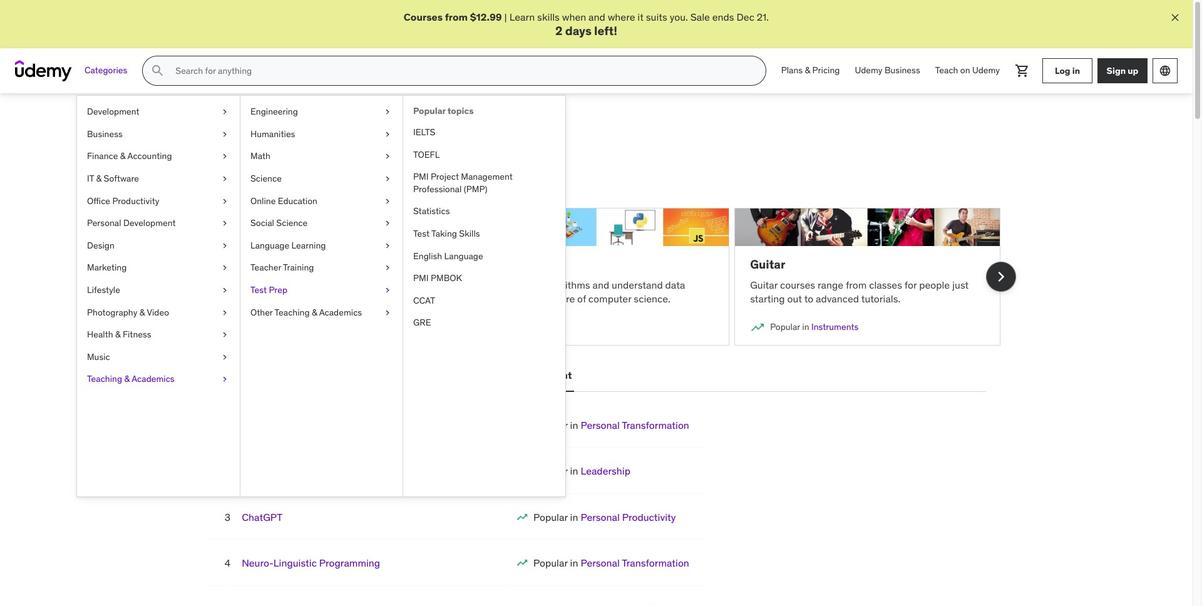 Task type: locate. For each thing, give the bounding box(es) containing it.
xsmall image inside personal development link
[[220, 217, 230, 230]]

health & fitness
[[87, 329, 151, 340]]

1 vertical spatial productivity
[[622, 511, 676, 523]]

personal up design
[[87, 217, 121, 229]]

0 vertical spatial from
[[445, 11, 468, 23]]

skills
[[537, 11, 560, 23], [451, 159, 473, 172]]

2 vertical spatial learn
[[479, 279, 504, 291]]

0 horizontal spatial language
[[251, 240, 289, 251]]

personal development down office productivity on the left of the page
[[87, 217, 176, 229]]

Search for anything text field
[[173, 60, 751, 82]]

xsmall image for marketing
[[220, 262, 230, 274]]

1 guitar from the top
[[750, 257, 786, 272]]

test inside "link"
[[413, 228, 430, 239]]

cell
[[534, 419, 690, 432], [534, 465, 631, 477], [534, 511, 676, 523], [534, 557, 690, 569], [534, 603, 690, 606]]

popular in personal transformation up leadership link
[[534, 419, 690, 432]]

ielts link
[[403, 122, 566, 144]]

skills up (pmp)
[[451, 159, 473, 172]]

xsmall image inside math link
[[383, 151, 393, 163]]

personal up leadership link
[[581, 419, 620, 432]]

1 transformation from the top
[[622, 419, 690, 432]]

pmi up professional
[[413, 171, 429, 182]]

1 horizontal spatial test
[[413, 228, 430, 239]]

productivity
[[112, 195, 159, 206], [622, 511, 676, 523]]

xsmall image inside humanities link
[[383, 128, 393, 141]]

2 guitar from the top
[[750, 279, 778, 291]]

of
[[578, 293, 586, 305]]

video
[[147, 307, 169, 318]]

0 horizontal spatial test
[[251, 284, 267, 296]]

in for 1st personal transformation link from the top of the page
[[570, 419, 578, 432]]

where
[[608, 11, 635, 23]]

0 horizontal spatial popular in image
[[516, 511, 529, 523]]

ccat link
[[403, 290, 566, 312]]

personal inside button
[[464, 369, 506, 382]]

in for instruments link
[[803, 321, 810, 333]]

in up 'popular in leadership' at the bottom
[[570, 419, 578, 432]]

from inside 'guitar courses range from classes for people just starting out to advanced tutorials.'
[[846, 279, 867, 291]]

1 vertical spatial learning
[[258, 257, 308, 272]]

submit search image
[[151, 63, 166, 78]]

0 vertical spatial guitar
[[750, 257, 786, 272]]

and down engineering
[[256, 124, 284, 143]]

use
[[208, 279, 225, 291]]

academics down music link
[[132, 373, 175, 385]]

0 vertical spatial topics
[[448, 105, 474, 117]]

0 vertical spatial learning
[[292, 240, 326, 251]]

personal down gre link
[[464, 369, 506, 382]]

sign up link
[[1098, 58, 1148, 83]]

in down other
[[260, 321, 267, 333]]

0 horizontal spatial productivity
[[112, 195, 159, 206]]

xsmall image for design
[[220, 240, 230, 252]]

or
[[342, 159, 351, 172]]

& left video
[[140, 307, 145, 318]]

sale
[[691, 11, 710, 23]]

it & software link
[[77, 168, 240, 190]]

learn right |
[[510, 11, 535, 23]]

1 vertical spatial teaching
[[87, 373, 122, 385]]

0 horizontal spatial teaching
[[87, 373, 122, 385]]

xsmall image inside other teaching & academics "link"
[[383, 307, 393, 319]]

learn for algorithms
[[479, 279, 504, 291]]

1 vertical spatial personal transformation link
[[581, 557, 690, 569]]

0 vertical spatial personal development
[[87, 217, 176, 229]]

test left taking
[[413, 228, 430, 239]]

transformation for 2nd personal transformation link from the top
[[622, 557, 690, 569]]

topics inside test prep element
[[448, 105, 474, 117]]

to inside learn to build algorithms and understand data structures at the core of computer science.
[[507, 279, 516, 291]]

udemy right the on in the top right of the page
[[973, 65, 1000, 76]]

something
[[220, 159, 267, 172]]

popular in image inside carousel element
[[750, 320, 765, 335]]

test
[[413, 228, 430, 239], [251, 284, 267, 296]]

xsmall image inside science link
[[383, 173, 393, 185]]

& down music link
[[124, 373, 130, 385]]

language up machine learning
[[251, 240, 289, 251]]

0 vertical spatial popular in image
[[208, 320, 223, 335]]

from down statistical
[[232, 293, 253, 305]]

science up language learning
[[276, 217, 308, 229]]

$12.99
[[470, 11, 502, 23]]

0 vertical spatial personal transformation link
[[581, 419, 690, 432]]

1 vertical spatial test
[[251, 284, 267, 296]]

& inside "link"
[[312, 307, 317, 318]]

xsmall image for teaching & academics
[[220, 373, 230, 386]]

0 vertical spatial skills
[[537, 11, 560, 23]]

learn up structures
[[479, 279, 504, 291]]

1 horizontal spatial academics
[[319, 307, 362, 318]]

0 vertical spatial test
[[413, 228, 430, 239]]

4 cell from the top
[[534, 557, 690, 569]]

in left leadership
[[570, 465, 578, 477]]

xsmall image inside marketing link
[[220, 262, 230, 274]]

language down skills on the left of page
[[444, 250, 483, 262]]

personal development for personal development button
[[464, 369, 572, 382]]

1 vertical spatial skills
[[451, 159, 473, 172]]

2 pmi from the top
[[413, 273, 429, 284]]

data.
[[256, 293, 278, 305]]

xsmall image inside design link
[[220, 240, 230, 252]]

in for 2nd personal transformation link from the top
[[570, 557, 578, 569]]

& for academics
[[124, 373, 130, 385]]

xsmall image inside teacher training link
[[383, 262, 393, 274]]

udemy business link
[[848, 56, 928, 86]]

udemy image
[[15, 60, 72, 82]]

0 vertical spatial productivity
[[112, 195, 159, 206]]

0 vertical spatial learn
[[510, 11, 535, 23]]

humanities link
[[241, 123, 403, 146]]

0 vertical spatial popular in personal transformation
[[534, 419, 690, 432]]

linguistic
[[274, 557, 317, 569]]

close image
[[1169, 11, 1182, 24]]

2 horizontal spatial learn
[[510, 11, 535, 23]]

popular in image inside carousel element
[[208, 320, 223, 335]]

transformation
[[622, 419, 690, 432], [622, 557, 690, 569]]

1 horizontal spatial udemy
[[973, 65, 1000, 76]]

guitar for guitar courses range from classes for people just starting out to advanced tutorials.
[[750, 279, 778, 291]]

udemy
[[855, 65, 883, 76], [973, 65, 1000, 76]]

personal down leadership
[[581, 511, 620, 523]]

guitar
[[750, 257, 786, 272], [750, 279, 778, 291]]

xsmall image for photography & video
[[220, 307, 230, 319]]

popular in personal transformation down popular in personal productivity
[[534, 557, 690, 569]]

teaching inside teaching & academics link
[[87, 373, 122, 385]]

xsmall image inside health & fitness link
[[220, 329, 230, 341]]

personal transformation link down personal productivity link
[[581, 557, 690, 569]]

1 horizontal spatial business
[[885, 65, 921, 76]]

xsmall image inside social science link
[[383, 217, 393, 230]]

1 vertical spatial popular in image
[[516, 557, 529, 569]]

popular in image
[[750, 320, 765, 335], [516, 511, 529, 523]]

to inside 'guitar courses range from classes for people just starting out to advanced tutorials.'
[[805, 293, 814, 305]]

1 horizontal spatial topics
[[448, 105, 474, 117]]

1 vertical spatial academics
[[132, 373, 175, 385]]

xsmall image for development
[[220, 106, 230, 118]]

xsmall image for test prep
[[383, 284, 393, 297]]

personal productivity link
[[581, 511, 676, 523]]

xsmall image inside online education link
[[383, 195, 393, 207]]

0 vertical spatial development
[[87, 106, 139, 117]]

to up structures
[[507, 279, 516, 291]]

in down popular in personal productivity
[[570, 557, 578, 569]]

2 horizontal spatial from
[[846, 279, 867, 291]]

xsmall image inside business link
[[220, 128, 230, 141]]

1 vertical spatial guitar
[[750, 279, 778, 291]]

topics up improve
[[355, 124, 401, 143]]

xsmall image
[[383, 106, 393, 118], [383, 128, 393, 141], [220, 151, 230, 163], [220, 195, 230, 207], [383, 217, 393, 230], [383, 240, 393, 252], [220, 262, 230, 274], [383, 284, 393, 297], [220, 307, 230, 319], [220, 351, 230, 363]]

xsmall image inside photography & video link
[[220, 307, 230, 319]]

1 udemy from the left
[[855, 65, 883, 76]]

advanced
[[816, 293, 859, 305]]

xsmall image for office productivity
[[220, 195, 230, 207]]

1 vertical spatial personal development
[[464, 369, 572, 382]]

finance & accounting
[[87, 151, 172, 162]]

& down use statistical probability to teach computers how to learn from data. in the left of the page
[[312, 307, 317, 318]]

0 vertical spatial and
[[589, 11, 606, 23]]

0 vertical spatial transformation
[[622, 419, 690, 432]]

0 vertical spatial academics
[[319, 307, 362, 318]]

1 horizontal spatial skills
[[537, 11, 560, 23]]

learning inside carousel element
[[258, 257, 308, 272]]

other teaching & academics link
[[241, 302, 403, 324]]

& right the it on the top left
[[96, 173, 102, 184]]

development for personal development button
[[508, 369, 572, 382]]

1 horizontal spatial popular in image
[[750, 320, 765, 335]]

teacher
[[251, 262, 281, 273]]

udemy business
[[855, 65, 921, 76]]

1 vertical spatial science
[[276, 217, 308, 229]]

0 vertical spatial pmi
[[413, 171, 429, 182]]

language learning
[[251, 240, 326, 251]]

learn for popular and trending topics
[[192, 159, 217, 172]]

1 vertical spatial transformation
[[622, 557, 690, 569]]

social science
[[251, 217, 308, 229]]

chatgpt link
[[242, 511, 283, 523]]

1 vertical spatial popular in personal transformation
[[534, 557, 690, 569]]

online education link
[[241, 190, 403, 212]]

teaching down prep
[[275, 307, 310, 318]]

personal down popular in personal productivity
[[581, 557, 620, 569]]

learning for machine learning
[[258, 257, 308, 272]]

data
[[666, 279, 685, 291]]

leadership
[[581, 465, 631, 477]]

xsmall image inside engineering link
[[383, 106, 393, 118]]

2 cell from the top
[[534, 465, 631, 477]]

design link
[[77, 235, 240, 257]]

udemy right the pricing
[[855, 65, 883, 76]]

0 vertical spatial popular in image
[[750, 320, 765, 335]]

2 popular in personal transformation from the top
[[534, 557, 690, 569]]

1 vertical spatial from
[[846, 279, 867, 291]]

1 horizontal spatial language
[[444, 250, 483, 262]]

skills inside courses from $12.99 | learn skills when and where it suits you. sale ends dec 21. 2 days left!
[[537, 11, 560, 23]]

finance
[[87, 151, 118, 162]]

|
[[505, 11, 507, 23]]

0 horizontal spatial from
[[232, 293, 253, 305]]

& right plans
[[805, 65, 811, 76]]

photography & video
[[87, 307, 169, 318]]

shopping cart with 0 items image
[[1015, 63, 1030, 78]]

social science link
[[241, 212, 403, 235]]

xsmall image inside lifestyle link
[[220, 284, 230, 297]]

from inside courses from $12.99 | learn skills when and where it suits you. sale ends dec 21. 2 days left!
[[445, 11, 468, 23]]

development link
[[77, 101, 240, 123]]

popular in personal transformation for 1st personal transformation link from the top of the page
[[534, 419, 690, 432]]

pmi
[[413, 171, 429, 182], [413, 273, 429, 284]]

xsmall image inside language learning 'link'
[[383, 240, 393, 252]]

1 horizontal spatial teaching
[[275, 307, 310, 318]]

from up advanced
[[846, 279, 867, 291]]

when
[[562, 11, 586, 23]]

pmi up ccat
[[413, 273, 429, 284]]

1 pmi from the top
[[413, 171, 429, 182]]

lifestyle
[[87, 284, 120, 296]]

pmbok
[[431, 273, 462, 284]]

pmi inside the pmi project management professional (pmp)
[[413, 171, 429, 182]]

3 cell from the top
[[534, 511, 676, 523]]

development inside button
[[508, 369, 572, 382]]

xsmall image
[[220, 106, 230, 118], [220, 128, 230, 141], [383, 151, 393, 163], [220, 173, 230, 185], [383, 173, 393, 185], [383, 195, 393, 207], [220, 217, 230, 230], [220, 240, 230, 252], [383, 262, 393, 274], [220, 284, 230, 297], [383, 307, 393, 319], [220, 329, 230, 341], [220, 373, 230, 386]]

xsmall image inside finance & accounting link
[[220, 151, 230, 163]]

personal for personal productivity link
[[581, 511, 620, 523]]

in left instruments link
[[803, 321, 810, 333]]

teaching down music
[[87, 373, 122, 385]]

0 vertical spatial teaching
[[275, 307, 310, 318]]

in for personal productivity link
[[570, 511, 578, 523]]

0 horizontal spatial business
[[87, 128, 123, 140]]

business left teach
[[885, 65, 921, 76]]

core
[[555, 293, 575, 305]]

development for personal development link
[[123, 217, 176, 229]]

xsmall image for it & software
[[220, 173, 230, 185]]

popular in image
[[208, 320, 223, 335], [516, 557, 529, 569]]

1 popular in personal transformation from the top
[[534, 419, 690, 432]]

music
[[87, 351, 110, 362]]

xsmall image for math
[[383, 151, 393, 163]]

use statistical probability to teach computers how to learn from data.
[[208, 279, 442, 305]]

to right how
[[433, 279, 442, 291]]

range
[[818, 279, 844, 291]]

xsmall image inside office productivity link
[[220, 195, 230, 207]]

academics down use statistical probability to teach computers how to learn from data. in the left of the page
[[319, 307, 362, 318]]

skills up 2
[[537, 11, 560, 23]]

learning up training
[[292, 240, 326, 251]]

1 vertical spatial pmi
[[413, 273, 429, 284]]

from
[[445, 11, 468, 23], [846, 279, 867, 291], [232, 293, 253, 305]]

1 horizontal spatial from
[[445, 11, 468, 23]]

courses
[[780, 279, 816, 291]]

leadership link
[[581, 465, 631, 477]]

personal for 1st personal transformation link from the top of the page
[[581, 419, 620, 432]]

personal development inside button
[[464, 369, 572, 382]]

personal transformation link up leadership
[[581, 419, 690, 432]]

in down 'popular in leadership' at the bottom
[[570, 511, 578, 523]]

1 vertical spatial development
[[123, 217, 176, 229]]

xsmall image for health & fitness
[[220, 329, 230, 341]]

popular topics
[[413, 105, 474, 117]]

office productivity link
[[77, 190, 240, 212]]

guitar inside 'guitar courses range from classes for people just starting out to advanced tutorials.'
[[750, 279, 778, 291]]

1 horizontal spatial productivity
[[622, 511, 676, 523]]

xsmall image inside music link
[[220, 351, 230, 363]]

business up finance
[[87, 128, 123, 140]]

0 horizontal spatial learn
[[192, 159, 217, 172]]

and up computer
[[593, 279, 610, 291]]

popular in image for popular in instruments
[[750, 320, 765, 335]]

2 vertical spatial development
[[508, 369, 572, 382]]

& right 'health'
[[115, 329, 121, 340]]

english
[[413, 250, 442, 262]]

science up online
[[251, 173, 282, 184]]

1 horizontal spatial learn
[[479, 279, 504, 291]]

pmi pmbok link
[[403, 268, 566, 290]]

from left $12.99 at the top left
[[445, 11, 468, 23]]

1 vertical spatial learn
[[192, 159, 217, 172]]

& right finance
[[120, 151, 126, 162]]

xsmall image inside test prep link
[[383, 284, 393, 297]]

learning inside 'link'
[[292, 240, 326, 251]]

0 horizontal spatial udemy
[[855, 65, 883, 76]]

1 vertical spatial popular in image
[[516, 511, 529, 523]]

test left prep
[[251, 284, 267, 296]]

xsmall image inside development link
[[220, 106, 230, 118]]

toefl
[[413, 149, 440, 160]]

teach on udemy
[[936, 65, 1000, 76]]

&
[[805, 65, 811, 76], [120, 151, 126, 162], [96, 173, 102, 184], [140, 307, 145, 318], [312, 307, 317, 318], [115, 329, 121, 340], [124, 373, 130, 385]]

0 horizontal spatial popular in image
[[208, 320, 223, 335]]

2 vertical spatial from
[[232, 293, 253, 305]]

software
[[104, 173, 139, 184]]

xsmall image inside teaching & academics link
[[220, 373, 230, 386]]

0 horizontal spatial topics
[[355, 124, 401, 143]]

test prep element
[[403, 96, 566, 497]]

xsmall image inside it & software link
[[220, 173, 230, 185]]

0 horizontal spatial personal development
[[87, 217, 176, 229]]

academics inside "link"
[[319, 307, 362, 318]]

0 vertical spatial business
[[885, 65, 921, 76]]

learning
[[292, 240, 326, 251], [258, 257, 308, 272]]

to right out in the right of the page
[[805, 293, 814, 305]]

learn left something
[[192, 159, 217, 172]]

personal development down gre link
[[464, 369, 572, 382]]

personal for 2nd personal transformation link from the top
[[581, 557, 620, 569]]

and up "left!" in the top of the page
[[589, 11, 606, 23]]

learn inside learn to build algorithms and understand data structures at the core of computer science.
[[479, 279, 504, 291]]

sign
[[1107, 65, 1126, 76]]

teaching & academics
[[87, 373, 175, 385]]

learning down language learning
[[258, 257, 308, 272]]

2 transformation from the top
[[622, 557, 690, 569]]

just
[[953, 279, 969, 291]]

popular in personal transformation
[[534, 419, 690, 432], [534, 557, 690, 569]]

education
[[278, 195, 318, 206]]

1 horizontal spatial personal development
[[464, 369, 572, 382]]

topics up ielts link
[[448, 105, 474, 117]]

popular in personal transformation for 2nd personal transformation link from the top
[[534, 557, 690, 569]]

algorithms
[[479, 257, 542, 272]]

language learning link
[[241, 235, 403, 257]]

test prep
[[251, 284, 287, 296]]

test for test taking skills
[[413, 228, 430, 239]]

2 vertical spatial and
[[593, 279, 610, 291]]

2 personal transformation link from the top
[[581, 557, 690, 569]]

popular inside test prep element
[[413, 105, 446, 117]]



Task type: vqa. For each thing, say whether or not it's contained in the screenshot.
second "popular in personal transformation" from the bottom
yes



Task type: describe. For each thing, give the bounding box(es) containing it.
4
[[225, 557, 231, 569]]

pricing
[[813, 65, 840, 76]]

bestselling button
[[207, 361, 266, 391]]

teach on udemy link
[[928, 56, 1008, 86]]

pmi for pmi project management professional (pmp)
[[413, 171, 429, 182]]

ends
[[713, 11, 734, 23]]

gre
[[413, 317, 431, 328]]

popular in personal productivity
[[534, 511, 676, 523]]

dec
[[737, 11, 755, 23]]

learn inside courses from $12.99 | learn skills when and where it suits you. sale ends dec 21. 2 days left!
[[510, 11, 535, 23]]

trending
[[287, 124, 352, 143]]

design
[[87, 240, 115, 251]]

teach
[[334, 279, 359, 291]]

plans
[[781, 65, 803, 76]]

music link
[[77, 346, 240, 368]]

xsmall image for lifestyle
[[220, 284, 230, 297]]

0 vertical spatial science
[[251, 173, 282, 184]]

office
[[87, 195, 110, 206]]

learn something completely new or improve your existing skills
[[192, 159, 473, 172]]

in for leadership link
[[570, 465, 578, 477]]

choose a language image
[[1159, 65, 1172, 77]]

popular and trending topics
[[192, 124, 401, 143]]

courses
[[404, 11, 443, 23]]

xsmall image for teacher training
[[383, 262, 393, 274]]

2 udemy from the left
[[973, 65, 1000, 76]]

21.
[[757, 11, 769, 23]]

and inside courses from $12.99 | learn skills when and where it suits you. sale ends dec 21. 2 days left!
[[589, 11, 606, 23]]

1 personal transformation link from the top
[[581, 419, 690, 432]]

probability
[[273, 279, 321, 291]]

accounting
[[127, 151, 172, 162]]

xsmall image for science
[[383, 173, 393, 185]]

0 horizontal spatial academics
[[132, 373, 175, 385]]

teaching inside other teaching & academics "link"
[[275, 307, 310, 318]]

marketing link
[[77, 257, 240, 279]]

popular in
[[228, 321, 267, 333]]

xsmall image for online education
[[383, 195, 393, 207]]

xsmall image for business
[[220, 128, 230, 141]]

learn to build algorithms and understand data structures at the core of computer science.
[[479, 279, 685, 305]]

1 cell from the top
[[534, 419, 690, 432]]

science.
[[634, 293, 671, 305]]

training
[[283, 262, 314, 273]]

tutorials.
[[862, 293, 901, 305]]

lifestyle link
[[77, 279, 240, 302]]

at
[[527, 293, 536, 305]]

project
[[431, 171, 459, 182]]

humanities
[[251, 128, 295, 140]]

& for video
[[140, 307, 145, 318]]

1 horizontal spatial popular in image
[[516, 557, 529, 569]]

carousel element
[[192, 193, 1016, 361]]

xsmall image for finance & accounting
[[220, 151, 230, 163]]

instruments
[[812, 321, 859, 333]]

categories button
[[77, 56, 135, 86]]

learn
[[208, 293, 230, 305]]

& for software
[[96, 173, 102, 184]]

out
[[788, 293, 802, 305]]

pmi pmbok
[[413, 273, 462, 284]]

from inside use statistical probability to teach computers how to learn from data.
[[232, 293, 253, 305]]

computers
[[362, 279, 410, 291]]

personal development for personal development link
[[87, 217, 176, 229]]

1 vertical spatial and
[[256, 124, 284, 143]]

test taking skills link
[[403, 223, 566, 245]]

online education
[[251, 195, 318, 206]]

taking
[[432, 228, 457, 239]]

xsmall image for music
[[220, 351, 230, 363]]

statistical
[[227, 279, 271, 291]]

popular in image for popular in personal productivity
[[516, 511, 529, 523]]

sign up
[[1107, 65, 1139, 76]]

& for pricing
[[805, 65, 811, 76]]

language inside test prep element
[[444, 250, 483, 262]]

new
[[321, 159, 340, 172]]

marketing
[[87, 262, 127, 273]]

teach
[[936, 65, 959, 76]]

in right log
[[1073, 65, 1081, 76]]

other
[[251, 307, 273, 318]]

courses from $12.99 | learn skills when and where it suits you. sale ends dec 21. 2 days left!
[[404, 11, 769, 38]]

pmi project management professional (pmp)
[[413, 171, 513, 195]]

ielts
[[413, 127, 436, 138]]

english language link
[[403, 245, 566, 268]]

categories
[[85, 65, 127, 76]]

guitar for guitar
[[750, 257, 786, 272]]

xsmall image for humanities
[[383, 128, 393, 141]]

machine
[[208, 257, 256, 272]]

log in
[[1055, 65, 1081, 76]]

engineering link
[[241, 101, 403, 123]]

your
[[392, 159, 411, 172]]

xsmall image for other teaching & academics
[[383, 307, 393, 319]]

xsmall image for language learning
[[383, 240, 393, 252]]

pmi for pmi pmbok
[[413, 273, 429, 284]]

prep
[[269, 284, 287, 296]]

structures
[[479, 293, 525, 305]]

teacher training link
[[241, 257, 403, 279]]

xsmall image for personal development
[[220, 217, 230, 230]]

other teaching & academics
[[251, 307, 362, 318]]

popular in leadership
[[534, 465, 631, 477]]

neuro-linguistic programming
[[242, 557, 380, 569]]

to left teach
[[323, 279, 332, 291]]

learning for language learning
[[292, 240, 326, 251]]

completely
[[270, 159, 319, 172]]

english language
[[413, 250, 483, 262]]

the
[[538, 293, 553, 305]]

language inside 'link'
[[251, 240, 289, 251]]

1 vertical spatial topics
[[355, 124, 401, 143]]

& for fitness
[[115, 329, 121, 340]]

suits
[[646, 11, 668, 23]]

xsmall image for social science
[[383, 217, 393, 230]]

classes
[[870, 279, 903, 291]]

& for accounting
[[120, 151, 126, 162]]

and inside learn to build algorithms and understand data structures at the core of computer science.
[[593, 279, 610, 291]]

next image
[[991, 267, 1011, 287]]

understand
[[612, 279, 663, 291]]

test for test prep
[[251, 284, 267, 296]]

log in link
[[1043, 58, 1093, 83]]

bestselling
[[210, 369, 263, 382]]

0 horizontal spatial skills
[[451, 159, 473, 172]]

online
[[251, 195, 276, 206]]

science link
[[241, 168, 403, 190]]

office productivity
[[87, 195, 159, 206]]

finance & accounting link
[[77, 146, 240, 168]]

build
[[518, 279, 540, 291]]

business link
[[77, 123, 240, 146]]

statistics
[[413, 206, 450, 217]]

1 vertical spatial business
[[87, 128, 123, 140]]

5 cell from the top
[[534, 603, 690, 606]]

xsmall image for engineering
[[383, 106, 393, 118]]

transformation for 1st personal transformation link from the top of the page
[[622, 419, 690, 432]]

computer
[[589, 293, 632, 305]]



